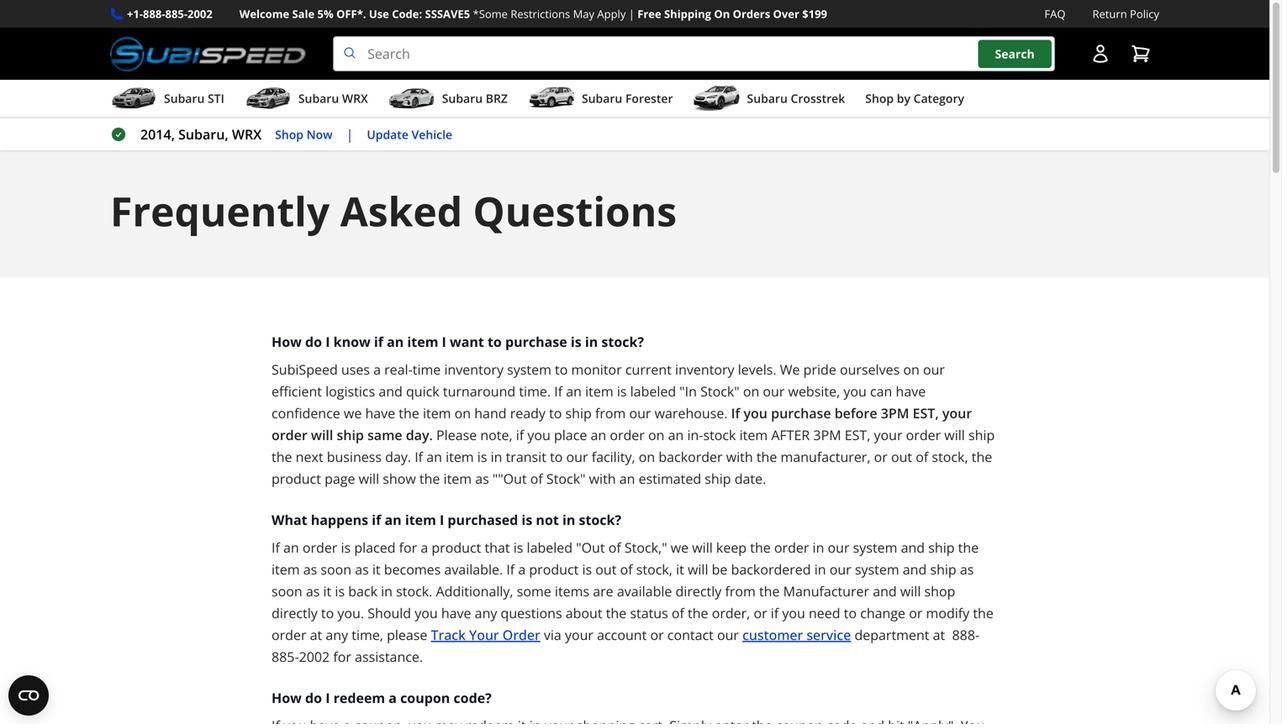 Task type: locate. For each thing, give the bounding box(es) containing it.
quick
[[406, 383, 440, 401]]

a up becomes
[[421, 539, 428, 557]]

subaru left sti
[[164, 90, 205, 106]]

3pm inside if you purchase before 3pm est, your order will ship same day.
[[881, 405, 909, 423]]

be
[[712, 561, 728, 579]]

subaru inside "dropdown button"
[[442, 90, 483, 106]]

est, right before
[[913, 405, 939, 423]]

0 vertical spatial shop
[[865, 90, 894, 106]]

3 subaru from the left
[[442, 90, 483, 106]]

do left redeem
[[305, 690, 322, 708]]

1 vertical spatial stock,
[[636, 561, 673, 579]]

1 horizontal spatial est,
[[913, 405, 939, 423]]

have
[[896, 383, 926, 401], [365, 405, 395, 423], [441, 605, 471, 623]]

do up subispeed
[[305, 333, 322, 351]]

system up the time.
[[507, 361, 552, 379]]

2 vertical spatial have
[[441, 605, 471, 623]]

shop now link
[[275, 125, 333, 144]]

or down before
[[874, 448, 888, 466]]

day.
[[406, 426, 433, 445], [385, 448, 411, 466]]

subaru crosstrek button
[[693, 83, 845, 117]]

1 horizontal spatial purchase
[[771, 405, 831, 423]]

3pm inside the please note, if you place an order on an in-stock item after 3pm est, your order will ship the next business day. if an item is in transit to our facility, on backorder with the manufacturer, or out of stock, the product page will show the item as ""out of stock" with an estimated ship date.
[[813, 426, 841, 445]]

3pm
[[881, 405, 909, 423], [813, 426, 841, 445]]

2 horizontal spatial product
[[529, 561, 579, 579]]

with
[[726, 448, 753, 466], [589, 470, 616, 488]]

for
[[399, 539, 417, 557], [333, 648, 351, 667]]

1 vertical spatial with
[[589, 470, 616, 488]]

1 vertical spatial your
[[874, 426, 903, 445]]

before
[[835, 405, 878, 423]]

1 horizontal spatial |
[[629, 6, 635, 21]]

1 horizontal spatial stock"
[[701, 383, 740, 401]]

at
[[310, 627, 322, 645], [933, 627, 945, 645]]

back
[[348, 583, 378, 601]]

0 vertical spatial 885-
[[165, 6, 188, 21]]

1 vertical spatial labeled
[[527, 539, 573, 557]]

2 do from the top
[[305, 690, 322, 708]]

customer service link
[[743, 627, 851, 645]]

should
[[368, 605, 411, 623]]

department
[[855, 627, 930, 645]]

will inside if you purchase before 3pm est, your order will ship same day.
[[311, 426, 333, 445]]

is right that
[[514, 539, 523, 557]]

system up the "change"
[[855, 561, 899, 579]]

stock,"
[[625, 539, 667, 557]]

to right want
[[488, 333, 502, 351]]

subispeed
[[272, 361, 338, 379]]

subaru
[[164, 90, 205, 106], [298, 90, 339, 106], [442, 90, 483, 106], [582, 90, 623, 106], [747, 90, 788, 106]]

1 vertical spatial stock?
[[579, 511, 621, 529]]

a left the real-
[[373, 361, 381, 379]]

0 vertical spatial wrx
[[342, 90, 368, 106]]

we down logistics
[[344, 405, 362, 423]]

subaru wrx
[[298, 90, 368, 106]]

|
[[629, 6, 635, 21], [346, 125, 353, 143]]

2002 inside "department at  888- 885-2002 for assistance."
[[299, 648, 330, 667]]

0 horizontal spatial wrx
[[232, 125, 262, 143]]

product up the available.
[[432, 539, 481, 557]]

of
[[916, 448, 929, 466], [530, 470, 543, 488], [609, 539, 621, 557], [620, 561, 633, 579], [672, 605, 684, 623]]

to left monitor
[[555, 361, 568, 379]]

category
[[914, 90, 964, 106]]

0 horizontal spatial labeled
[[527, 539, 573, 557]]

1 vertical spatial out
[[596, 561, 617, 579]]

know
[[334, 333, 371, 351]]

subaru for subaru sti
[[164, 90, 205, 106]]

1 subaru from the left
[[164, 90, 205, 106]]

0 horizontal spatial shop
[[275, 126, 304, 142]]

backordered
[[731, 561, 811, 579]]

at inside "department at  888- 885-2002 for assistance."
[[933, 627, 945, 645]]

vehicle
[[412, 126, 452, 142]]

at down modify
[[933, 627, 945, 645]]

2002 inside +1-888-885-2002 "link"
[[188, 6, 213, 21]]

1 horizontal spatial out
[[891, 448, 912, 466]]

5%
[[317, 6, 334, 21]]

4 subaru from the left
[[582, 90, 623, 106]]

stock.
[[396, 583, 433, 601]]

to
[[488, 333, 502, 351], [555, 361, 568, 379], [549, 405, 562, 423], [550, 448, 563, 466], [321, 605, 334, 623], [844, 605, 857, 623]]

as up back
[[355, 561, 369, 579]]

current
[[625, 361, 672, 379]]

as inside the please note, if you place an order on an in-stock item after 3pm est, your order will ship the next business day. if an item is in transit to our facility, on backorder with the manufacturer, or out of stock, the product page will show the item as ""out of stock" with an estimated ship date.
[[475, 470, 489, 488]]

1 vertical spatial system
[[853, 539, 898, 557]]

1 vertical spatial 3pm
[[813, 426, 841, 445]]

is up if you purchase before 3pm est, your order will ship same day.
[[617, 383, 627, 401]]

to down "place"
[[550, 448, 563, 466]]

1 vertical spatial product
[[432, 539, 481, 557]]

you up before
[[844, 383, 867, 401]]

is inside the please note, if you place an order on an in-stock item after 3pm est, your order will ship the next business day. if an item is in transit to our facility, on backorder with the manufacturer, or out of stock, the product page will show the item as ""out of stock" with an estimated ship date.
[[477, 448, 487, 466]]

how left redeem
[[272, 690, 302, 708]]

a subaru wrx thumbnail image image
[[245, 86, 292, 111]]

0 vertical spatial labeled
[[630, 383, 676, 401]]

0 vertical spatial 3pm
[[881, 405, 909, 423]]

for up becomes
[[399, 539, 417, 557]]

subaru forester
[[582, 90, 673, 106]]

+1-888-885-2002 link
[[127, 5, 213, 23]]

0 horizontal spatial your
[[565, 627, 594, 645]]

have right can
[[896, 383, 926, 401]]

subaru left forester
[[582, 90, 623, 106]]

1 vertical spatial we
[[671, 539, 689, 557]]

subaru forester button
[[528, 83, 673, 117]]

2 inventory from the left
[[675, 361, 735, 379]]

product down next
[[272, 470, 321, 488]]

you down ready
[[528, 426, 551, 445]]

0 vertical spatial out
[[891, 448, 912, 466]]

item down what
[[272, 561, 300, 579]]

your inside the please note, if you place an order on an in-stock item after 3pm est, your order will ship the next business day. if an item is in transit to our facility, on backorder with the manufacturer, or out of stock, the product page will show the item as ""out of stock" with an estimated ship date.
[[874, 426, 903, 445]]

system
[[507, 361, 552, 379], [853, 539, 898, 557], [855, 561, 899, 579]]

1 horizontal spatial at
[[933, 627, 945, 645]]

subaru right a subaru crosstrek thumbnail image
[[747, 90, 788, 106]]

if inside the please note, if you place an order on an in-stock item after 3pm est, your order will ship the next business day. if an item is in transit to our facility, on backorder with the manufacturer, or out of stock, the product page will show the item as ""out of stock" with an estimated ship date.
[[415, 448, 423, 466]]

2 how from the top
[[272, 690, 302, 708]]

ship
[[566, 405, 592, 423], [337, 426, 364, 445], [969, 426, 995, 445], [705, 470, 731, 488], [929, 539, 955, 557], [930, 561, 957, 579]]

subaru up now
[[298, 90, 339, 106]]

efficient
[[272, 383, 322, 401]]

shop left by
[[865, 90, 894, 106]]

on up please
[[455, 405, 471, 423]]

on down the levels.
[[743, 383, 760, 401]]

if up the show
[[415, 448, 423, 466]]

2002 left assistance.
[[299, 648, 330, 667]]

subaru inside dropdown button
[[164, 90, 205, 106]]

by
[[897, 90, 911, 106]]

from up facility,
[[595, 405, 626, 423]]

| right now
[[346, 125, 353, 143]]

purchase up after
[[771, 405, 831, 423]]

with down facility,
[[589, 470, 616, 488]]

+1-888-885-2002
[[127, 6, 213, 21]]

1 vertical spatial est,
[[845, 426, 871, 445]]

0 vertical spatial day.
[[406, 426, 433, 445]]

at left time,
[[310, 627, 322, 645]]

website,
[[788, 383, 840, 401]]

from
[[595, 405, 626, 423], [725, 583, 756, 601]]

0 vertical spatial system
[[507, 361, 552, 379]]

that
[[485, 539, 510, 557]]

sale
[[292, 6, 315, 21]]

"in
[[680, 383, 697, 401]]

2014, subaru, wrx
[[140, 125, 262, 143]]

2 vertical spatial product
[[529, 561, 579, 579]]

update
[[367, 126, 409, 142]]

a left the coupon
[[389, 690, 397, 708]]

for down you.
[[333, 648, 351, 667]]

if down what
[[272, 539, 280, 557]]

0 vertical spatial soon
[[321, 561, 352, 579]]

0 horizontal spatial 3pm
[[813, 426, 841, 445]]

if up the placed at the bottom of page
[[372, 511, 381, 529]]

0 horizontal spatial 885-
[[165, 6, 188, 21]]

how do i know if an item i want to purchase is in stock?
[[272, 333, 644, 351]]

1 horizontal spatial stock,
[[932, 448, 968, 466]]

subispeed uses a real-time inventory system to monitor current inventory levels. we pride ourselves on our efficient logistics and quick turnaround time. if an item is labeled "in stock" on our website, you can have confidence we have the item on hand ready to ship from our warehouse.
[[272, 361, 945, 423]]

i left know
[[326, 333, 330, 351]]

day. inside the please note, if you place an order on an in-stock item after 3pm est, your order will ship the next business day. if an item is in transit to our facility, on backorder with the manufacturer, or out of stock, the product page will show the item as ""out of stock" with an estimated ship date.
[[385, 448, 411, 466]]

0 vertical spatial stock,
[[932, 448, 968, 466]]

is
[[571, 333, 582, 351], [617, 383, 627, 401], [477, 448, 487, 466], [522, 511, 533, 529], [341, 539, 351, 557], [514, 539, 523, 557], [582, 561, 592, 579], [335, 583, 345, 601]]

2 horizontal spatial your
[[943, 405, 972, 423]]

as down what
[[303, 561, 317, 579]]

free
[[638, 6, 661, 21]]

we inside subispeed uses a real-time inventory system to monitor current inventory levels. we pride ourselves on our efficient logistics and quick turnaround time. if an item is labeled "in stock" on our website, you can have confidence we have the item on hand ready to ship from our warehouse.
[[344, 405, 362, 423]]

| left the free
[[629, 6, 635, 21]]

stock, inside the please note, if you place an order on an in-stock item after 3pm est, your order will ship the next business day. if an item is in transit to our facility, on backorder with the manufacturer, or out of stock, the product page will show the item as ""out of stock" with an estimated ship date.
[[932, 448, 968, 466]]

stock" down "place"
[[547, 470, 586, 488]]

1 vertical spatial wrx
[[232, 125, 262, 143]]

885- inside "department at  888- 885-2002 for assistance."
[[272, 648, 299, 667]]

2014,
[[140, 125, 175, 143]]

from inside subispeed uses a real-time inventory system to monitor current inventory levels. we pride ourselves on our efficient logistics and quick turnaround time. if an item is labeled "in stock" on our website, you can have confidence we have the item on hand ready to ship from our warehouse.
[[595, 405, 626, 423]]

2 at from the left
[[933, 627, 945, 645]]

5 subaru from the left
[[747, 90, 788, 106]]

0 vertical spatial purchase
[[505, 333, 567, 351]]

0 horizontal spatial 2002
[[188, 6, 213, 21]]

change
[[860, 605, 906, 623]]

wrx up update
[[342, 90, 368, 106]]

is inside subispeed uses a real-time inventory system to monitor current inventory levels. we pride ourselves on our efficient logistics and quick turnaround time. if an item is labeled "in stock" on our website, you can have confidence we have the item on hand ready to ship from our warehouse.
[[617, 383, 627, 401]]

order inside if you purchase before 3pm est, your order will ship same day.
[[272, 426, 308, 445]]

0 horizontal spatial from
[[595, 405, 626, 423]]

purchase inside if you purchase before 3pm est, your order will ship same day.
[[771, 405, 831, 423]]

0 vertical spatial do
[[305, 333, 322, 351]]

0 vertical spatial any
[[475, 605, 497, 623]]

purchase
[[505, 333, 567, 351], [771, 405, 831, 423]]

shop inside dropdown button
[[865, 90, 894, 106]]

1 vertical spatial have
[[365, 405, 395, 423]]

subaru brz
[[442, 90, 508, 106]]

from inside 'if an order is placed for a product that is labeled "out of stock," we will keep the order in our system and ship the item as soon as it becomes available. if a product is out of stock, it will be backordered in our system and ship as soon as it is back in stock. additionally, some items are available directly from the manufacturer and will shop directly to you. should you have any questions about the status of the order, or if you need to change or modify the order at any time, please'
[[725, 583, 756, 601]]

885- for department at  888- 885-2002 for assistance.
[[272, 648, 299, 667]]

0 vertical spatial from
[[595, 405, 626, 423]]

stock? up current
[[602, 333, 644, 351]]

1 horizontal spatial inventory
[[675, 361, 735, 379]]

0 vertical spatial 2002
[[188, 6, 213, 21]]

0 vertical spatial product
[[272, 470, 321, 488]]

1 horizontal spatial 3pm
[[881, 405, 909, 423]]

directly left you.
[[272, 605, 318, 623]]

1 horizontal spatial labeled
[[630, 383, 676, 401]]

1 horizontal spatial soon
[[321, 561, 352, 579]]

do
[[305, 333, 322, 351], [305, 690, 322, 708]]

becomes
[[384, 561, 441, 579]]

out inside the please note, if you place an order on an in-stock item after 3pm est, your order will ship the next business day. if an item is in transit to our facility, on backorder with the manufacturer, or out of stock, the product page will show the item as ""out of stock" with an estimated ship date.
[[891, 448, 912, 466]]

items
[[555, 583, 590, 601]]

i
[[326, 333, 330, 351], [442, 333, 446, 351], [440, 511, 444, 529], [326, 690, 330, 708]]

orders
[[733, 6, 770, 21]]

a
[[373, 361, 381, 379], [421, 539, 428, 557], [518, 561, 526, 579], [389, 690, 397, 708]]

a inside subispeed uses a real-time inventory system to monitor current inventory levels. we pride ourselves on our efficient logistics and quick turnaround time. if an item is labeled "in stock" on our website, you can have confidence we have the item on hand ready to ship from our warehouse.
[[373, 361, 381, 379]]

1 horizontal spatial 2002
[[299, 648, 330, 667]]

labeled down current
[[630, 383, 676, 401]]

any up track your order 'link'
[[475, 605, 497, 623]]

coupon
[[400, 690, 450, 708]]

wrx down a subaru wrx thumbnail image
[[232, 125, 262, 143]]

have up 'same' at the left
[[365, 405, 395, 423]]

1 horizontal spatial directly
[[676, 583, 722, 601]]

if right the time.
[[554, 383, 563, 401]]

as
[[475, 470, 489, 488], [303, 561, 317, 579], [355, 561, 369, 579], [960, 561, 974, 579], [306, 583, 320, 601]]

1 do from the top
[[305, 333, 322, 351]]

track your order link
[[431, 627, 540, 645]]

1 horizontal spatial your
[[874, 426, 903, 445]]

out
[[891, 448, 912, 466], [596, 561, 617, 579]]

0 horizontal spatial it
[[323, 583, 332, 601]]

1 vertical spatial |
[[346, 125, 353, 143]]

885- inside "link"
[[165, 6, 188, 21]]

if inside 'if an order is placed for a product that is labeled "out of stock," we will keep the order in our system and ship the item as soon as it becomes available. if a product is out of stock, it will be backordered in our system and ship as soon as it is back in stock. additionally, some items are available directly from the manufacturer and will shop directly to you. should you have any questions about the status of the order, or if you need to change or modify the order at any time, please'
[[771, 605, 779, 623]]

uses
[[341, 361, 370, 379]]

an down monitor
[[566, 383, 582, 401]]

0 vertical spatial we
[[344, 405, 362, 423]]

real-
[[384, 361, 413, 379]]

1 vertical spatial how
[[272, 690, 302, 708]]

0 vertical spatial stock"
[[701, 383, 740, 401]]

1 vertical spatial 885-
[[272, 648, 299, 667]]

want
[[450, 333, 484, 351]]

you inside if you purchase before 3pm est, your order will ship same day.
[[744, 405, 768, 423]]

an down what
[[283, 539, 299, 557]]

1 vertical spatial purchase
[[771, 405, 831, 423]]

0 horizontal spatial stock"
[[547, 470, 586, 488]]

manufacturer
[[783, 583, 870, 601]]

2 horizontal spatial it
[[676, 561, 684, 579]]

0 vertical spatial for
[[399, 539, 417, 557]]

0 vertical spatial how
[[272, 333, 302, 351]]

1 horizontal spatial we
[[671, 539, 689, 557]]

2002
[[188, 6, 213, 21], [299, 648, 330, 667]]

0 horizontal spatial soon
[[272, 583, 302, 601]]

how for how do i know if an item i want to purchase is in stock?
[[272, 333, 302, 351]]

item down monitor
[[585, 383, 614, 401]]

0 horizontal spatial any
[[326, 627, 348, 645]]

is down note, at the bottom left of page
[[477, 448, 487, 466]]

stock" right "in
[[701, 383, 740, 401]]

purchase up the time.
[[505, 333, 567, 351]]

1 vertical spatial from
[[725, 583, 756, 601]]

you
[[844, 383, 867, 401], [744, 405, 768, 423], [528, 426, 551, 445], [415, 605, 438, 623], [782, 605, 805, 623]]

as left ""out
[[475, 470, 489, 488]]

ship inside subispeed uses a real-time inventory system to monitor current inventory levels. we pride ourselves on our efficient logistics and quick turnaround time. if an item is labeled "in stock" on our website, you can have confidence we have the item on hand ready to ship from our warehouse.
[[566, 405, 592, 423]]

2002 up subispeed logo
[[188, 6, 213, 21]]

shop left now
[[275, 126, 304, 142]]

1 vertical spatial any
[[326, 627, 348, 645]]

1 horizontal spatial 885-
[[272, 648, 299, 667]]

out down can
[[891, 448, 912, 466]]

0 vertical spatial est,
[[913, 405, 939, 423]]

if up stock on the bottom of the page
[[731, 405, 740, 423]]

place
[[554, 426, 587, 445]]

next
[[296, 448, 323, 466]]

0 horizontal spatial at
[[310, 627, 322, 645]]

frequently asked questions
[[110, 183, 677, 238]]

inventory
[[444, 361, 504, 379], [675, 361, 735, 379]]

contact
[[667, 627, 714, 645]]

labeled inside 'if an order is placed for a product that is labeled "out of stock," we will keep the order in our system and ship the item as soon as it becomes available. if a product is out of stock, it will be backordered in our system and ship as soon as it is back in stock. additionally, some items are available directly from the manufacturer and will shop directly to you. should you have any questions about the status of the order, or if you need to change or modify the order at any time, please'
[[527, 539, 573, 557]]

track your order via your account or contact our customer service
[[431, 627, 851, 645]]

the inside subispeed uses a real-time inventory system to monitor current inventory levels. we pride ourselves on our efficient logistics and quick turnaround time. if an item is labeled "in stock" on our website, you can have confidence we have the item on hand ready to ship from our warehouse.
[[399, 405, 419, 423]]

out up are
[[596, 561, 617, 579]]

0 vertical spatial your
[[943, 405, 972, 423]]

code:
[[392, 6, 422, 21]]

1 horizontal spatial from
[[725, 583, 756, 601]]

1 vertical spatial for
[[333, 648, 351, 667]]

2 horizontal spatial have
[[896, 383, 926, 401]]

our inside the please note, if you place an order on an in-stock item after 3pm est, your order will ship the next business day. if an item is in transit to our facility, on backorder with the manufacturer, or out of stock, the product page will show the item as ""out of stock" with an estimated ship date.
[[566, 448, 588, 466]]

shop for shop now
[[275, 126, 304, 142]]

not
[[536, 511, 559, 529]]

1 at from the left
[[310, 627, 322, 645]]

as up modify
[[960, 561, 974, 579]]

search
[[995, 46, 1035, 62]]

0 horizontal spatial have
[[365, 405, 395, 423]]

if up customer
[[771, 605, 779, 623]]

system up manufacturer
[[853, 539, 898, 557]]

need
[[809, 605, 841, 623]]

how up subispeed
[[272, 333, 302, 351]]

labeled inside subispeed uses a real-time inventory system to monitor current inventory levels. we pride ourselves on our efficient logistics and quick turnaround time. if an item is labeled "in stock" on our website, you can have confidence we have the item on hand ready to ship from our warehouse.
[[630, 383, 676, 401]]

2 subaru from the left
[[298, 90, 339, 106]]

1 vertical spatial 2002
[[299, 648, 330, 667]]

inventory up turnaround
[[444, 361, 504, 379]]

0 horizontal spatial product
[[272, 470, 321, 488]]

1 how from the top
[[272, 333, 302, 351]]

2 vertical spatial your
[[565, 627, 594, 645]]

soon up back
[[321, 561, 352, 579]]

stock" inside subispeed uses a real-time inventory system to monitor current inventory levels. we pride ourselves on our efficient logistics and quick turnaround time. if an item is labeled "in stock" on our website, you can have confidence we have the item on hand ready to ship from our warehouse.
[[701, 383, 740, 401]]

if inside subispeed uses a real-time inventory system to monitor current inventory levels. we pride ourselves on our efficient logistics and quick turnaround time. if an item is labeled "in stock" on our website, you can have confidence we have the item on hand ready to ship from our warehouse.
[[554, 383, 563, 401]]

placed
[[354, 539, 396, 557]]

product up items at the left bottom of the page
[[529, 561, 579, 579]]

est, inside if you purchase before 3pm est, your order will ship same day.
[[913, 405, 939, 423]]

search input field
[[333, 36, 1055, 72]]

0 horizontal spatial inventory
[[444, 361, 504, 379]]

day. up the show
[[385, 448, 411, 466]]

you inside the please note, if you place an order on an in-stock item after 3pm est, your order will ship the next business day. if an item is in transit to our facility, on backorder with the manufacturer, or out of stock, the product page will show the item as ""out of stock" with an estimated ship date.
[[528, 426, 551, 445]]

search button
[[978, 40, 1052, 68]]

please note, if you place an order on an in-stock item after 3pm est, your order will ship the next business day. if an item is in transit to our facility, on backorder with the manufacturer, or out of stock, the product page will show the item as ""out of stock" with an estimated ship date.
[[272, 426, 995, 488]]

0 vertical spatial have
[[896, 383, 926, 401]]

0 horizontal spatial we
[[344, 405, 362, 423]]

item up what happens if an item i purchased is not in stock? at the left of the page
[[444, 470, 472, 488]]

stock"
[[701, 383, 740, 401], [547, 470, 586, 488]]

885-
[[165, 6, 188, 21], [272, 648, 299, 667]]

it left be
[[676, 561, 684, 579]]

and
[[379, 383, 403, 401], [901, 539, 925, 557], [903, 561, 927, 579], [873, 583, 897, 601]]

subaru left the brz
[[442, 90, 483, 106]]

0 horizontal spatial est,
[[845, 426, 871, 445]]

1 vertical spatial day.
[[385, 448, 411, 466]]

0 vertical spatial stock?
[[602, 333, 644, 351]]

1 horizontal spatial wrx
[[342, 90, 368, 106]]

1 horizontal spatial for
[[399, 539, 417, 557]]

frequently
[[110, 183, 330, 238]]



Task type: vqa. For each thing, say whether or not it's contained in the screenshot.
Fallback image - no image provided
no



Task type: describe. For each thing, give the bounding box(es) containing it.
shop now
[[275, 126, 333, 142]]

over
[[773, 6, 800, 21]]

subaru for subaru forester
[[582, 90, 623, 106]]

subaru crosstrek
[[747, 90, 845, 106]]

confidence
[[272, 405, 340, 423]]

backorder
[[659, 448, 723, 466]]

or up customer
[[754, 605, 767, 623]]

warehouse.
[[655, 405, 728, 423]]

show
[[383, 470, 416, 488]]

track
[[431, 627, 466, 645]]

subispeed logo image
[[110, 36, 306, 72]]

policy
[[1130, 6, 1160, 21]]

shop by category
[[865, 90, 964, 106]]

item inside 'if an order is placed for a product that is labeled "out of stock," we will keep the order in our system and ship the item as soon as it becomes available. if a product is out of stock, it will be backordered in our system and ship as soon as it is back in stock. additionally, some items are available directly from the manufacturer and will shop directly to you. should you have any questions about the status of the order, or if you need to change or modify the order at any time, please'
[[272, 561, 300, 579]]

additionally,
[[436, 583, 513, 601]]

out inside 'if an order is placed for a product that is labeled "out of stock," we will keep the order in our system and ship the item as soon as it becomes available. if a product is out of stock, it will be backordered in our system and ship as soon as it is back in stock. additionally, some items are available directly from the manufacturer and will shop directly to you. should you have any questions about the status of the order, or if you need to change or modify the order at any time, please'
[[596, 561, 617, 579]]

0 vertical spatial with
[[726, 448, 753, 466]]

or down status
[[650, 627, 664, 645]]

a subaru brz thumbnail image image
[[388, 86, 435, 111]]

you.
[[338, 605, 364, 623]]

ready
[[510, 405, 546, 423]]

return
[[1093, 6, 1127, 21]]

your
[[469, 627, 499, 645]]

i left want
[[442, 333, 446, 351]]

order,
[[712, 605, 750, 623]]

1 horizontal spatial product
[[432, 539, 481, 557]]

an left the in-
[[668, 426, 684, 445]]

to up "place"
[[549, 405, 562, 423]]

2002 for +1-888-885-2002
[[188, 6, 213, 21]]

to right need
[[844, 605, 857, 623]]

do for redeem
[[305, 690, 322, 708]]

item right stock on the bottom of the page
[[740, 426, 768, 445]]

we
[[780, 361, 800, 379]]

subaru for subaru crosstrek
[[747, 90, 788, 106]]

levels.
[[738, 361, 777, 379]]

note,
[[480, 426, 513, 445]]

a subaru forester thumbnail image image
[[528, 86, 575, 111]]

apply
[[597, 6, 626, 21]]

via
[[544, 627, 562, 645]]

your inside if you purchase before 3pm est, your order will ship same day.
[[943, 405, 972, 423]]

1 inventory from the left
[[444, 361, 504, 379]]

a subaru sti thumbnail image image
[[110, 86, 157, 111]]

0 horizontal spatial |
[[346, 125, 353, 143]]

an down please
[[427, 448, 442, 466]]

facility,
[[592, 448, 635, 466]]

about
[[566, 605, 603, 623]]

welcome sale 5% off*. use code: sssave5 *some restrictions may apply | free shipping on orders over $199
[[239, 6, 827, 21]]

885- for +1-888-885-2002
[[165, 6, 188, 21]]

day. inside if you purchase before 3pm est, your order will ship same day.
[[406, 426, 433, 445]]

or left modify
[[909, 605, 923, 623]]

subaru for subaru brz
[[442, 90, 483, 106]]

0 horizontal spatial directly
[[272, 605, 318, 623]]

after
[[771, 426, 810, 445]]

is left back
[[335, 583, 345, 601]]

pride
[[804, 361, 837, 379]]

we inside 'if an order is placed for a product that is labeled "out of stock," we will keep the order in our system and ship the item as soon as it becomes available. if a product is out of stock, it will be backordered in our system and ship as soon as it is back in stock. additionally, some items are available directly from the manufacturer and will shop directly to you. should you have any questions about the status of the order, or if you need to change or modify the order at any time, please'
[[671, 539, 689, 557]]

welcome
[[239, 6, 289, 21]]

on left the in-
[[648, 426, 665, 445]]

restrictions
[[511, 6, 570, 21]]

1 horizontal spatial any
[[475, 605, 497, 623]]

is left "not"
[[522, 511, 533, 529]]

if down that
[[506, 561, 515, 579]]

redeem
[[334, 690, 385, 708]]

page
[[325, 470, 355, 488]]

2002 for department at  888- 885-2002 for assistance.
[[299, 648, 330, 667]]

item down please
[[446, 448, 474, 466]]

on
[[714, 6, 730, 21]]

1 horizontal spatial it
[[372, 561, 381, 579]]

888-
[[143, 6, 165, 21]]

an up the placed at the bottom of page
[[385, 511, 402, 529]]

on up estimated
[[639, 448, 655, 466]]

item down quick
[[423, 405, 451, 423]]

subaru for subaru wrx
[[298, 90, 339, 106]]

2 vertical spatial system
[[855, 561, 899, 579]]

product inside the please note, if you place an order on an in-stock item after 3pm est, your order will ship the next business day. if an item is in transit to our facility, on backorder with the manufacturer, or out of stock, the product page will show the item as ""out of stock" with an estimated ship date.
[[272, 470, 321, 488]]

0 horizontal spatial with
[[589, 470, 616, 488]]

0 horizontal spatial purchase
[[505, 333, 567, 351]]

forester
[[626, 90, 673, 106]]

time.
[[519, 383, 551, 401]]

if right know
[[374, 333, 383, 351]]

an inside 'if an order is placed for a product that is labeled "out of stock," we will keep the order in our system and ship the item as soon as it becomes available. if a product is out of stock, it will be backordered in our system and ship as soon as it is back in stock. additionally, some items are available directly from the manufacturer and will shop directly to you. should you have any questions about the status of the order, or if you need to change or modify the order at any time, please'
[[283, 539, 299, 557]]

in inside the please note, if you place an order on an in-stock item after 3pm est, your order will ship the next business day. if an item is in transit to our facility, on backorder with the manufacturer, or out of stock, the product page will show the item as ""out of stock" with an estimated ship date.
[[491, 448, 502, 466]]

at inside 'if an order is placed for a product that is labeled "out of stock," we will keep the order in our system and ship the item as soon as it becomes available. if a product is out of stock, it will be backordered in our system and ship as soon as it is back in stock. additionally, some items are available directly from the manufacturer and will shop directly to you. should you have any questions about the status of the order, or if you need to change or modify the order at any time, please'
[[310, 627, 322, 645]]

*some
[[473, 6, 508, 21]]

i left redeem
[[326, 690, 330, 708]]

a subaru crosstrek thumbnail image image
[[693, 86, 740, 111]]

"out
[[576, 539, 605, 557]]

are
[[593, 583, 614, 601]]

return policy
[[1093, 6, 1160, 21]]

transit
[[506, 448, 547, 466]]

date.
[[735, 470, 766, 488]]

open widget image
[[8, 676, 49, 716]]

do for know
[[305, 333, 322, 351]]

customer
[[743, 627, 803, 645]]

ship inside if you purchase before 3pm est, your order will ship same day.
[[337, 426, 364, 445]]

business
[[327, 448, 382, 466]]

can
[[870, 383, 892, 401]]

brz
[[486, 90, 508, 106]]

if inside if you purchase before 3pm est, your order will ship same day.
[[731, 405, 740, 423]]

status
[[630, 605, 668, 623]]

same
[[367, 426, 402, 445]]

time,
[[352, 627, 383, 645]]

as left back
[[306, 583, 320, 601]]

and inside subispeed uses a real-time inventory system to monitor current inventory levels. we pride ourselves on our efficient logistics and quick turnaround time. if an item is labeled "in stock" on our website, you can have confidence we have the item on hand ready to ship from our warehouse.
[[379, 383, 403, 401]]

department at  888- 885-2002 for assistance.
[[272, 627, 980, 667]]

or inside the please note, if you place an order on an in-stock item after 3pm est, your order will ship the next business day. if an item is in transit to our facility, on backorder with the manufacturer, or out of stock, the product page will show the item as ""out of stock" with an estimated ship date.
[[874, 448, 888, 466]]

what happens if an item i purchased is not in stock?
[[272, 511, 621, 529]]

a up the some
[[518, 561, 526, 579]]

have inside 'if an order is placed for a product that is labeled "out of stock," we will keep the order in our system and ship the item as soon as it becomes available. if a product is out of stock, it will be backordered in our system and ship as soon as it is back in stock. additionally, some items are available directly from the manufacturer and will shop directly to you. should you have any questions about the status of the order, or if you need to change or modify the order at any time, please'
[[441, 605, 471, 623]]

shop for shop by category
[[865, 90, 894, 106]]

for inside "department at  888- 885-2002 for assistance."
[[333, 648, 351, 667]]

to left you.
[[321, 605, 334, 623]]

questions
[[501, 605, 562, 623]]

is down happens
[[341, 539, 351, 557]]

update vehicle
[[367, 126, 452, 142]]

time
[[413, 361, 441, 379]]

an down facility,
[[620, 470, 635, 488]]

shipping
[[664, 6, 711, 21]]

an up facility,
[[591, 426, 606, 445]]

you inside subispeed uses a real-time inventory system to monitor current inventory levels. we pride ourselves on our efficient logistics and quick turnaround time. if an item is labeled "in stock" on our website, you can have confidence we have the item on hand ready to ship from our warehouse.
[[844, 383, 867, 401]]

0 vertical spatial |
[[629, 6, 635, 21]]

est, inside the please note, if you place an order on an in-stock item after 3pm est, your order will ship the next business day. if an item is in transit to our facility, on backorder with the manufacturer, or out of stock, the product page will show the item as ""out of stock" with an estimated ship date.
[[845, 426, 871, 445]]

sssave5
[[425, 6, 470, 21]]

you up the 'customer service' link
[[782, 605, 805, 623]]

subaru brz button
[[388, 83, 508, 117]]

i left purchased
[[440, 511, 444, 529]]

$199
[[802, 6, 827, 21]]

an up the real-
[[387, 333, 404, 351]]

system inside subispeed uses a real-time inventory system to monitor current inventory levels. we pride ourselves on our efficient logistics and quick turnaround time. if an item is labeled "in stock" on our website, you can have confidence we have the item on hand ready to ship from our warehouse.
[[507, 361, 552, 379]]

sti
[[208, 90, 224, 106]]

an inside subispeed uses a real-time inventory system to monitor current inventory levels. we pride ourselves on our efficient logistics and quick turnaround time. if an item is labeled "in stock" on our website, you can have confidence we have the item on hand ready to ship from our warehouse.
[[566, 383, 582, 401]]

if inside the please note, if you place an order on an in-stock item after 3pm est, your order will ship the next business day. if an item is in transit to our facility, on backorder with the manufacturer, or out of stock, the product page will show the item as ""out of stock" with an estimated ship date.
[[516, 426, 524, 445]]

please
[[387, 627, 428, 645]]

code?
[[454, 690, 492, 708]]

to inside the please note, if you place an order on an in-stock item after 3pm est, your order will ship the next business day. if an item is in transit to our facility, on backorder with the manufacturer, or out of stock, the product page will show the item as ""out of stock" with an estimated ship date.
[[550, 448, 563, 466]]

how for how do i redeem a coupon code?
[[272, 690, 302, 708]]

service
[[807, 627, 851, 645]]

manufacturer,
[[781, 448, 871, 466]]

shop
[[925, 583, 956, 601]]

is down "out
[[582, 561, 592, 579]]

is up monitor
[[571, 333, 582, 351]]

item down the show
[[405, 511, 436, 529]]

available
[[617, 583, 672, 601]]

0 vertical spatial directly
[[676, 583, 722, 601]]

on right ourselves
[[903, 361, 920, 379]]

stock" inside the please note, if you place an order on an in-stock item after 3pm est, your order will ship the next business day. if an item is in transit to our facility, on backorder with the manufacturer, or out of stock, the product page will show the item as ""out of stock" with an estimated ship date.
[[547, 470, 586, 488]]

faq link
[[1045, 5, 1066, 23]]

1 vertical spatial soon
[[272, 583, 302, 601]]

wrx inside dropdown button
[[342, 90, 368, 106]]

you down stock.
[[415, 605, 438, 623]]

assistance.
[[355, 648, 423, 667]]

stock, inside 'if an order is placed for a product that is labeled "out of stock," we will keep the order in our system and ship the item as soon as it becomes available. if a product is out of stock, it will be backordered in our system and ship as soon as it is back in stock. additionally, some items are available directly from the manufacturer and will shop directly to you. should you have any questions about the status of the order, or if you need to change or modify the order at any time, please'
[[636, 561, 673, 579]]

item up time on the left of page
[[407, 333, 438, 351]]

button image
[[1091, 44, 1111, 64]]

+1-
[[127, 6, 143, 21]]

for inside 'if an order is placed for a product that is labeled "out of stock," we will keep the order in our system and ship the item as soon as it becomes available. if a product is out of stock, it will be backordered in our system and ship as soon as it is back in stock. additionally, some items are available directly from the manufacturer and will shop directly to you. should you have any questions about the status of the order, or if you need to change or modify the order at any time, please'
[[399, 539, 417, 557]]

crosstrek
[[791, 90, 845, 106]]

may
[[573, 6, 595, 21]]



